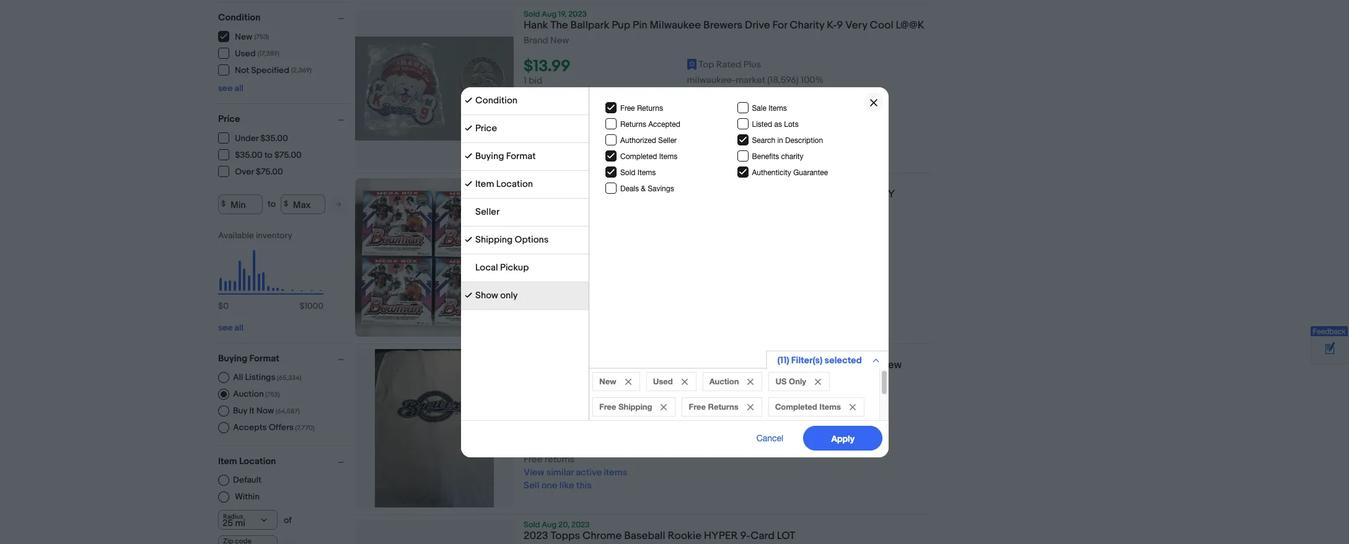 Task type: describe. For each thing, give the bounding box(es) containing it.
search
[[752, 136, 775, 145]]

0 vertical spatial $35.00
[[260, 133, 288, 144]]

deals & savings
[[620, 184, 674, 193]]

all listings (65,334)
[[233, 372, 301, 383]]

options
[[514, 234, 548, 246]]

similar inside view similar active items sell one like this
[[546, 114, 574, 126]]

sold  aug 19, 2023 hank the ballpark pup pin milwaukee brewers drive for charity k-9 very cool l@@k brand new
[[524, 9, 925, 46]]

0 horizontal spatial completed items
[[620, 152, 677, 161]]

(four)
[[569, 188, 603, 201]]

2 view similar active items link from the top
[[524, 296, 627, 308]]

show only
[[475, 290, 518, 302]]

1 horizontal spatial completed items
[[775, 402, 841, 412]]

local
[[475, 262, 498, 274]]

show only tab
[[461, 282, 589, 310]]

remove filter - show only - free returns image
[[747, 404, 753, 411]]

free inside milwaukee-market (18,596) 100% free shipping
[[524, 88, 543, 100]]

available
[[218, 230, 254, 241]]

condition for condition "tab"
[[475, 95, 517, 106]]

(2,369)
[[291, 66, 312, 74]]

filter applied image for show
[[465, 292, 472, 299]]

new inside dialog
[[599, 377, 616, 386]]

auction for auction (753)
[[233, 389, 264, 399]]

2023 for 4
[[568, 179, 587, 188]]

remove filter - buying format - auction image
[[747, 379, 754, 385]]

description
[[785, 136, 823, 145]]

search in description
[[752, 136, 823, 145]]

under $35.00 link
[[218, 132, 289, 144]]

remove filter - show only - completed items image
[[849, 404, 856, 411]]

2023 topps chrome baseball rookie hyper 9-card lot link
[[524, 531, 932, 545]]

charity
[[790, 19, 825, 32]]

see for price
[[218, 323, 233, 333]]

item location tab
[[461, 171, 589, 199]]

hank the ballpark pup pin milwaukee brewers drive for charity k-9 very cool l@@k image
[[355, 37, 514, 140]]

milwaukee brewers promo sga blanket big huge 39" x 56" baseball brand new l@@k ! link
[[524, 360, 932, 389]]

in
[[777, 136, 783, 145]]

buying for buying format tab
[[475, 150, 504, 162]]

sold up deals
[[620, 168, 635, 177]]

free shipping
[[599, 402, 652, 412]]

1 vertical spatial to
[[268, 199, 276, 210]]

sold  aug 20, 2023 2023 topps chrome baseball rookie hyper 9-card lot
[[524, 521, 796, 543]]

sold items
[[620, 168, 656, 177]]

not specified (2,369)
[[235, 65, 312, 76]]

0 vertical spatial seller
[[658, 136, 677, 145]]

like inside milwaukee-market (18,596) 100% free shipping free returns view similar active items sell one like this
[[560, 481, 574, 492]]

very
[[845, 19, 867, 32]]

(11)
[[777, 355, 789, 367]]

1 for $13.99
[[524, 75, 527, 87]]

mega
[[787, 188, 814, 201]]

x
[[780, 360, 786, 372]]

brewers inside the 'milwaukee brewers promo sga blanket big huge 39" x 56" baseball brand new l@@k !'
[[577, 360, 617, 372]]

selected
[[824, 355, 862, 367]]

lot inside sold  aug 19, 2023 lot of 4 (four) 2021 bowman baseball trading cards mega boxes factory sealed brand new
[[524, 188, 542, 201]]

one inside milwaukee-market (18,596) 100% free shipping free returns view similar active items sell one like this
[[542, 481, 557, 492]]

sell inside milwaukee-market (18,596) 100% free shipping free returns view similar active items sell one like this
[[524, 481, 539, 492]]

2 vertical spatial returns
[[708, 402, 738, 412]]

feedback
[[1313, 328, 1346, 337]]

100% for $13.99
[[801, 74, 824, 86]]

2023 for chrome
[[571, 521, 590, 531]]

used (17,389)
[[235, 48, 279, 59]]

9-
[[740, 531, 751, 543]]

returns accepted
[[620, 120, 680, 129]]

to inside $35.00 to $75.00 link
[[264, 150, 272, 161]]

plus for $9.79
[[744, 412, 761, 424]]

remove filter - shipping options - free shipping image
[[661, 404, 667, 411]]

100% for $9.79
[[801, 428, 824, 440]]

specified
[[251, 65, 289, 76]]

Minimum Value in $ text field
[[218, 194, 263, 214]]

shipping for $9.79
[[545, 442, 581, 453]]

only
[[500, 290, 518, 302]]

items inside view similar active items sell one like this
[[604, 114, 627, 126]]

format for buying format dropdown button
[[249, 353, 279, 365]]

hank the ballpark pup pin milwaukee brewers drive for charity k-9 very cool l@@k link
[[524, 19, 932, 35]]

baseball for brand
[[806, 360, 848, 372]]

top for $13.99
[[699, 59, 714, 71]]

$ 1000
[[299, 301, 324, 311]]

buying format tab
[[461, 143, 589, 171]]

milwaukee inside the 'milwaukee brewers promo sga blanket big huge 39" x 56" baseball brand new l@@k !'
[[524, 360, 575, 372]]

1 vertical spatial seller
[[475, 206, 499, 218]]

item location for item location tab
[[475, 178, 533, 190]]

l@@k inside the 'milwaukee brewers promo sga blanket big huge 39" x 56" baseball brand new l@@k !'
[[524, 373, 552, 385]]

1 vertical spatial returns
[[620, 120, 646, 129]]

huge
[[734, 360, 760, 372]]

(18,596) for $13.99
[[768, 74, 799, 86]]

under $35.00
[[235, 133, 288, 144]]

benefits charity
[[752, 152, 803, 161]]

0
[[223, 301, 229, 311]]

bid for $13.99
[[529, 75, 542, 87]]

sell inside view similar active items sell one like this
[[524, 127, 539, 139]]

over $75.00 link
[[218, 166, 284, 177]]

filter applied image for item
[[465, 180, 472, 187]]

drive
[[745, 19, 770, 32]]

lot of 4 (four) 2021 bowman baseball trading cards mega boxes factory sealed link
[[524, 188, 932, 218]]

(18,596) for $9.79
[[768, 428, 799, 440]]

factory
[[849, 188, 895, 201]]

1 bid for $79.99
[[524, 257, 542, 269]]

sealed
[[524, 201, 562, 214]]

promo
[[619, 360, 650, 372]]

sale items
[[752, 104, 787, 112]]

market for $13.99
[[736, 74, 765, 86]]

default link
[[218, 475, 261, 486]]

0 vertical spatial $75.00
[[274, 150, 302, 161]]

one inside view similar active items sell one like this
[[542, 127, 557, 139]]

$35.00 to $75.00 link
[[218, 149, 302, 161]]

lot of 4 (four) 2021 bowman baseball trading cards mega boxes factory sealed heading
[[524, 188, 895, 214]]

view similar active items sell one like this
[[524, 114, 627, 139]]

19, for $79.99
[[558, 179, 567, 188]]

aug inside the sold  aug 20, 2023 2023 topps chrome baseball rookie hyper 9-card lot
[[542, 521, 557, 531]]

see all for condition
[[218, 83, 244, 93]]

(11) filter(s) selected button
[[766, 351, 889, 370]]

returns inside milwaukee-market (18,596) 100% free shipping free returns view similar active items sell one like this
[[545, 455, 575, 466]]

new inside the 'milwaukee brewers promo sga blanket big huge 39" x 56" baseball brand new l@@k !'
[[880, 360, 902, 372]]

active inside view similar active items sell one like this
[[576, 114, 602, 126]]

hank the ballpark pup pin milwaukee brewers drive for charity k-9 very cool l@@k heading
[[524, 19, 925, 32]]

sold  aug 19, 2023 lot of 4 (four) 2021 bowman baseball trading cards mega boxes factory sealed brand new
[[524, 179, 895, 229]]

boxes
[[817, 188, 846, 201]]

buying format for buying format tab
[[475, 150, 535, 162]]

milwaukee-market (18,596) 100% free shipping free returns view similar active items sell one like this
[[524, 428, 824, 492]]

auction (753)
[[233, 389, 280, 399]]

used for used (17,389)
[[235, 48, 256, 59]]

buying format button
[[218, 353, 350, 365]]

sell inside free shipping free returns view similar active items sell one like this
[[524, 309, 539, 321]]

like inside free shipping free returns view similar active items sell one like this
[[560, 309, 574, 321]]

hyper
[[704, 531, 738, 543]]

this inside free shipping free returns view similar active items sell one like this
[[576, 309, 592, 321]]

top rated plus for $13.99
[[699, 59, 761, 71]]

view inside milwaukee-market (18,596) 100% free shipping free returns view similar active items sell one like this
[[524, 468, 544, 479]]

4
[[560, 188, 567, 201]]

0 horizontal spatial completed
[[620, 152, 657, 161]]

item location button
[[218, 456, 350, 468]]

19, for $13.99
[[558, 9, 567, 19]]

0 vertical spatial returns
[[637, 104, 663, 112]]

9
[[837, 19, 843, 32]]

1 vertical spatial $35.00
[[235, 150, 263, 161]]

price for price tab
[[475, 122, 497, 134]]

auction for auction
[[709, 377, 739, 386]]

authenticity guarantee
[[752, 168, 828, 177]]

item for item location dropdown button
[[218, 456, 237, 468]]

us only
[[775, 377, 806, 386]]

available inventory
[[218, 230, 292, 241]]

Maximum Value in $ text field
[[281, 194, 325, 214]]

cool
[[870, 19, 894, 32]]

now
[[256, 406, 274, 416]]

big
[[716, 360, 731, 372]]

guarantee
[[793, 168, 828, 177]]

local pickup
[[475, 262, 529, 274]]

1 vertical spatial free returns
[[689, 402, 738, 412]]

cancel
[[756, 434, 783, 443]]

within
[[235, 492, 260, 503]]

2 sell one like this link from the top
[[524, 309, 592, 321]]

baseball inside the sold  aug 20, 2023 2023 topps chrome baseball rookie hyper 9-card lot
[[624, 531, 665, 543]]

aug for $79.99
[[542, 179, 557, 188]]

20,
[[558, 521, 570, 531]]

buy it now (64,587)
[[233, 406, 300, 416]]

remove filter - condition - used image
[[681, 379, 688, 385]]

authorized
[[620, 136, 656, 145]]

new inside sold  aug 19, 2023 lot of 4 (four) 2021 bowman baseball trading cards mega boxes factory sealed brand new
[[550, 217, 569, 229]]

graph of available inventory between $0 and $1000+ image
[[218, 230, 324, 318]]

(11) filter(s) selected
[[777, 355, 862, 367]]

as
[[774, 120, 782, 129]]

over $75.00
[[235, 167, 283, 177]]

cancel button
[[743, 426, 797, 451]]

condition for the condition dropdown button
[[218, 11, 261, 23]]

(65,334)
[[277, 374, 301, 382]]

view inside view similar active items sell one like this
[[524, 114, 544, 126]]

remove filter - condition - new image
[[625, 379, 631, 385]]



Task type: vqa. For each thing, say whether or not it's contained in the screenshot.
PS5 within the 'Limited Edition Spider-Man 2 Skin Cover Faceplate For Ps5 Disc/Digital Console Brand New'
no



Task type: locate. For each thing, give the bounding box(es) containing it.
active
[[576, 114, 602, 126], [576, 296, 602, 308], [576, 468, 602, 479]]

market inside milwaukee-market (18,596) 100% free shipping
[[736, 74, 765, 86]]

buying format inside tab
[[475, 150, 535, 162]]

view up buying format tab
[[524, 114, 544, 126]]

buying format for buying format dropdown button
[[218, 353, 279, 365]]

filter applied image for buying
[[465, 152, 472, 160]]

free returns
[[620, 104, 663, 112], [689, 402, 738, 412]]

see for condition
[[218, 83, 233, 93]]

1 vertical spatial top
[[699, 412, 714, 424]]

filter applied image inside item location tab
[[465, 180, 472, 187]]

aug inside sold  aug 19, 2023 lot of 4 (four) 2021 bowman baseball trading cards mega boxes factory sealed brand new
[[542, 179, 557, 188]]

2023
[[568, 9, 587, 19], [568, 179, 587, 188], [571, 521, 590, 531], [524, 531, 548, 543]]

1 vertical spatial see all button
[[218, 323, 244, 333]]

0 vertical spatial one
[[542, 127, 557, 139]]

returns down $79.99
[[545, 283, 575, 295]]

2 vertical spatial shipping
[[545, 442, 581, 453]]

similar inside free shipping free returns view similar active items sell one like this
[[546, 296, 574, 308]]

2 vertical spatial like
[[560, 481, 574, 492]]

0 vertical spatial brand
[[524, 35, 548, 46]]

1 vertical spatial plus
[[744, 412, 761, 424]]

3 active from the top
[[576, 468, 602, 479]]

1 vertical spatial brewers
[[577, 360, 617, 372]]

3 one from the top
[[542, 481, 557, 492]]

1 vertical spatial active
[[576, 296, 602, 308]]

0 vertical spatial format
[[506, 150, 535, 162]]

1 vertical spatial similar
[[546, 296, 574, 308]]

milwaukee brewers promo sga blanket big huge 39" x 56" baseball brand new l@@k ! heading
[[524, 360, 902, 385]]

sold for of
[[524, 179, 540, 188]]

view inside free shipping free returns view similar active items sell one like this
[[524, 296, 544, 308]]

rated for $13.99
[[716, 59, 742, 71]]

milwaukee- inside milwaukee-market (18,596) 100% free shipping free returns view similar active items sell one like this
[[687, 428, 736, 440]]

0 vertical spatial 1
[[524, 75, 527, 87]]

(18,596) inside milwaukee-market (18,596) 100% free shipping free returns view similar active items sell one like this
[[768, 428, 799, 440]]

0 vertical spatial l@@k
[[896, 19, 925, 32]]

$75.00 down $35.00 to $75.00
[[256, 167, 283, 177]]

3 like from the top
[[560, 481, 574, 492]]

2 top from the top
[[699, 412, 714, 424]]

(18,596) inside milwaukee-market (18,596) 100% free shipping
[[768, 74, 799, 86]]

baseball up remove filter - item location - us only icon
[[806, 360, 848, 372]]

all for price
[[235, 323, 244, 333]]

2 similar from the top
[[546, 296, 574, 308]]

1 bid for $13.99
[[524, 75, 542, 87]]

charity
[[781, 152, 803, 161]]

see all down not
[[218, 83, 244, 93]]

0 vertical spatial active
[[576, 114, 602, 126]]

1 see all from the top
[[218, 83, 244, 93]]

2023 right 4
[[568, 179, 587, 188]]

2 vertical spatial baseball
[[624, 531, 665, 543]]

milwaukee- inside milwaukee-market (18,596) 100% free shipping
[[687, 74, 736, 86]]

baseball inside the 'milwaukee brewers promo sga blanket big huge 39" x 56" baseball brand new l@@k !'
[[806, 360, 848, 372]]

price inside tab
[[475, 122, 497, 134]]

location down buying format tab
[[496, 178, 533, 190]]

sold left the
[[524, 9, 540, 19]]

0 vertical spatial milwaukee-
[[687, 74, 736, 86]]

shipping options
[[475, 234, 548, 246]]

buying up all
[[218, 353, 247, 365]]

shipping
[[545, 88, 581, 100], [545, 270, 581, 282], [545, 442, 581, 453]]

brewers inside the sold  aug 19, 2023 hank the ballpark pup pin milwaukee brewers drive for charity k-9 very cool l@@k brand new
[[704, 19, 743, 32]]

chrome
[[583, 531, 622, 543]]

0 horizontal spatial l@@k
[[524, 373, 552, 385]]

1 filter applied image from the top
[[465, 96, 472, 104]]

filter applied image inside shipping options tab
[[465, 236, 472, 243]]

one inside free shipping free returns view similar active items sell one like this
[[542, 309, 557, 321]]

1 vertical spatial rated
[[716, 412, 742, 424]]

1 (18,596) from the top
[[768, 74, 799, 86]]

1 similar from the top
[[546, 114, 574, 126]]

0 vertical spatial used
[[235, 48, 256, 59]]

us
[[775, 377, 787, 386]]

(753) for auction
[[265, 391, 280, 399]]

returns up authorized
[[620, 120, 646, 129]]

1 one from the top
[[542, 127, 557, 139]]

2023 topps chrome baseball rookie hyper 9-card lot heading
[[524, 531, 796, 543]]

filter applied image inside price tab
[[465, 124, 472, 132]]

market for $9.79
[[736, 428, 765, 440]]

completed down only at the bottom
[[775, 402, 817, 412]]

1 horizontal spatial baseball
[[673, 188, 714, 201]]

milwaukee up !
[[524, 360, 575, 372]]

bid for $79.99
[[529, 257, 542, 269]]

market down remove filter - show only - free returns icon at right bottom
[[736, 428, 765, 440]]

see all for price
[[218, 323, 244, 333]]

top rated plus down remove filter - show only - free returns icon at right bottom
[[699, 412, 761, 424]]

0 horizontal spatial buying
[[218, 353, 247, 365]]

2023 right 20,
[[571, 521, 590, 531]]

sold left 'of'
[[524, 179, 540, 188]]

condition up new (753)
[[218, 11, 261, 23]]

deals
[[620, 184, 639, 193]]

item inside tab
[[475, 178, 494, 190]]

of
[[544, 188, 558, 201]]

2 see all from the top
[[218, 323, 244, 333]]

lot inside the sold  aug 20, 2023 2023 topps chrome baseball rookie hyper 9-card lot
[[777, 531, 796, 543]]

k-
[[827, 19, 837, 32]]

see all button
[[218, 83, 244, 93], [218, 323, 244, 333]]

view similar active items link
[[524, 114, 627, 126], [524, 296, 627, 308], [524, 468, 627, 479]]

0 vertical spatial shipping
[[545, 88, 581, 100]]

condition button
[[218, 11, 350, 23]]

auction up it on the left bottom
[[233, 389, 264, 399]]

1 horizontal spatial item
[[475, 178, 494, 190]]

auction down big
[[709, 377, 739, 386]]

apply
[[831, 433, 854, 444]]

items up the deals & savings
[[637, 168, 656, 177]]

milwaukee- for $9.79
[[687, 428, 736, 440]]

see all button for price
[[218, 323, 244, 333]]

items
[[604, 114, 627, 126], [604, 296, 627, 308], [604, 468, 627, 479]]

2 milwaukee- from the top
[[687, 428, 736, 440]]

lot
[[524, 188, 542, 201], [777, 531, 796, 543]]

free returns up 'returns accepted'
[[620, 104, 663, 112]]

items left remove filter - show only - completed items icon
[[819, 402, 841, 412]]

2 aug from the top
[[542, 179, 557, 188]]

1 vertical spatial bid
[[529, 257, 542, 269]]

1 vertical spatial buying format
[[218, 353, 279, 365]]

(64,587)
[[275, 408, 300, 416]]

format up all listings (65,334)
[[249, 353, 279, 365]]

plus for $13.99
[[744, 59, 761, 71]]

39"
[[762, 360, 778, 372]]

sell one like this link for $13.99
[[524, 127, 592, 139]]

 (65,334) Items text field
[[275, 374, 301, 382]]

3 view from the top
[[524, 468, 544, 479]]

0 vertical spatial 100%
[[801, 74, 824, 86]]

market up sale
[[736, 74, 765, 86]]

1 vertical spatial used
[[653, 377, 673, 386]]

1 see from the top
[[218, 83, 233, 93]]

2 vertical spatial aug
[[542, 521, 557, 531]]

top for $9.79
[[699, 412, 714, 424]]

1 1 from the top
[[524, 75, 527, 87]]

it
[[249, 406, 255, 416]]

new inside the sold  aug 19, 2023 hank the ballpark pup pin milwaukee brewers drive for charity k-9 very cool l@@k brand new
[[550, 35, 569, 46]]

aug left 4
[[542, 179, 557, 188]]

view
[[524, 114, 544, 126], [524, 296, 544, 308], [524, 468, 544, 479]]

1 horizontal spatial condition
[[475, 95, 517, 106]]

(18,596)
[[768, 74, 799, 86], [768, 428, 799, 440]]

of
[[284, 515, 292, 526]]

item location down buying format tab
[[475, 178, 533, 190]]

1 1 bid from the top
[[524, 75, 542, 87]]

0 vertical spatial item
[[475, 178, 494, 190]]

1 vertical spatial returns
[[545, 455, 575, 466]]

2 19, from the top
[[558, 179, 567, 188]]

plus down remove filter - show only - free returns icon at right bottom
[[744, 412, 761, 424]]

trading
[[717, 188, 753, 201]]

1 shipping from the top
[[545, 88, 581, 100]]

price tab
[[461, 115, 589, 143]]

2 filter applied image from the top
[[465, 180, 472, 187]]

accepts offers (7,770)
[[233, 422, 315, 433]]

2023 left topps
[[524, 531, 548, 543]]

1 vertical spatial completed
[[775, 402, 817, 412]]

1 market from the top
[[736, 74, 765, 86]]

benefits
[[752, 152, 779, 161]]

all up all
[[235, 323, 244, 333]]

0 vertical spatial auction
[[709, 377, 739, 386]]

sold left 20,
[[524, 521, 540, 531]]

1 view from the top
[[524, 114, 544, 126]]

location inside tab
[[496, 178, 533, 190]]

2 vertical spatial similar
[[546, 468, 574, 479]]

1 returns from the top
[[545, 283, 575, 295]]

authenticity
[[752, 168, 791, 177]]

(753) inside new (753)
[[254, 33, 269, 41]]

item location up default
[[218, 456, 276, 468]]

$35.00 up $35.00 to $75.00
[[260, 133, 288, 144]]

the
[[551, 19, 568, 32]]

milwaukee inside the sold  aug 19, 2023 hank the ballpark pup pin milwaukee brewers drive for charity k-9 very cool l@@k brand new
[[650, 19, 701, 32]]

tab list
[[461, 87, 589, 310]]

shipping inside tab
[[475, 234, 512, 246]]

2 one from the top
[[542, 309, 557, 321]]

1 plus from the top
[[744, 59, 761, 71]]

(753)
[[254, 33, 269, 41], [265, 391, 280, 399]]

2 (18,596) from the top
[[768, 428, 799, 440]]

offers
[[269, 422, 294, 433]]

3 view similar active items link from the top
[[524, 468, 627, 479]]

new down sealed
[[550, 217, 569, 229]]

l@@k left !
[[524, 373, 552, 385]]

over
[[235, 167, 254, 177]]

2023 inside sold  aug 19, 2023 lot of 4 (four) 2021 bowman baseball trading cards mega boxes factory sealed brand new
[[568, 179, 587, 188]]

similar
[[546, 114, 574, 126], [546, 296, 574, 308], [546, 468, 574, 479]]

2 filter applied image from the top
[[465, 124, 472, 132]]

filter applied image inside show only tab
[[465, 292, 472, 299]]

19, inside the sold  aug 19, 2023 hank the ballpark pup pin milwaukee brewers drive for charity k-9 very cool l@@k brand new
[[558, 9, 567, 19]]

shipping inside milwaukee-market (18,596) 100% free shipping free returns view similar active items sell one like this
[[545, 442, 581, 453]]

items inside free shipping free returns view similar active items sell one like this
[[604, 296, 627, 308]]

1 all from the top
[[235, 83, 244, 93]]

see all button for condition
[[218, 83, 244, 93]]

similar up 20,
[[546, 468, 574, 479]]

not
[[235, 65, 249, 76]]

1 top from the top
[[699, 59, 714, 71]]

view right the only
[[524, 296, 544, 308]]

2023 for ballpark
[[568, 9, 587, 19]]

filter applied image for condition
[[465, 96, 472, 104]]

0 vertical spatial condition
[[218, 11, 261, 23]]

new down the
[[550, 35, 569, 46]]

19, right hank
[[558, 9, 567, 19]]

buying inside tab
[[475, 150, 504, 162]]

(18,596) down us
[[768, 428, 799, 440]]

buying for buying format dropdown button
[[218, 353, 247, 365]]

this inside milwaukee-market (18,596) 100% free shipping free returns view similar active items sell one like this
[[576, 481, 592, 492]]

view similar active items link for $9.79
[[524, 468, 627, 479]]

active inside free shipping free returns view similar active items sell one like this
[[576, 296, 602, 308]]

0 vertical spatial completed
[[620, 152, 657, 161]]

0 horizontal spatial auction
[[233, 389, 264, 399]]

baseball inside sold  aug 19, 2023 lot of 4 (four) 2021 bowman baseball trading cards mega boxes factory sealed brand new
[[673, 188, 714, 201]]

buying down price tab
[[475, 150, 504, 162]]

market
[[736, 74, 765, 86], [736, 428, 765, 440]]

aug for $13.99
[[542, 9, 557, 19]]

2 plus from the top
[[744, 412, 761, 424]]

$35.00 up over $75.00 "link"
[[235, 150, 263, 161]]

top up milwaukee-market (18,596) 100% free shipping
[[699, 59, 714, 71]]

returns inside free shipping free returns view similar active items sell one like this
[[545, 283, 575, 295]]

2 top rated plus from the top
[[699, 412, 761, 424]]

1 vertical spatial aug
[[542, 179, 557, 188]]

for
[[773, 19, 787, 32]]

returns up 'returns accepted'
[[637, 104, 663, 112]]

0 vertical spatial filter applied image
[[465, 96, 472, 104]]

2 market from the top
[[736, 428, 765, 440]]

new right the selected
[[880, 360, 902, 372]]

0 horizontal spatial price
[[218, 113, 240, 125]]

sold for topps
[[524, 521, 540, 531]]

see all button down not
[[218, 83, 244, 93]]

lot right the card
[[777, 531, 796, 543]]

brewers left promo
[[577, 360, 617, 372]]

1 vertical spatial milwaukee
[[524, 360, 575, 372]]

1 horizontal spatial shipping
[[618, 402, 652, 412]]

location for item location tab
[[496, 178, 533, 190]]

brand inside the sold  aug 19, 2023 hank the ballpark pup pin milwaukee brewers drive for charity k-9 very cool l@@k brand new
[[524, 35, 548, 46]]

blanket
[[677, 360, 713, 372]]

0 vertical spatial view
[[524, 114, 544, 126]]

format down price tab
[[506, 150, 535, 162]]

2 horizontal spatial baseball
[[806, 360, 848, 372]]

lots
[[784, 120, 798, 129]]

1 this from the top
[[576, 127, 592, 139]]

rated
[[716, 59, 742, 71], [716, 412, 742, 424]]

shipping inside milwaukee-market (18,596) 100% free shipping
[[545, 88, 581, 100]]

filter applied image for shipping
[[465, 236, 472, 243]]

savings
[[648, 184, 674, 193]]

(753) for new
[[254, 33, 269, 41]]

active inside milwaukee-market (18,596) 100% free shipping free returns view similar active items sell one like this
[[576, 468, 602, 479]]

2 returns from the top
[[545, 455, 575, 466]]

1 horizontal spatial item location
[[475, 178, 533, 190]]

3 sell from the top
[[524, 481, 539, 492]]

0 horizontal spatial lot
[[524, 188, 542, 201]]

1 filter applied image from the top
[[465, 152, 472, 160]]

1 horizontal spatial buying
[[475, 150, 504, 162]]

2 rated from the top
[[716, 412, 742, 424]]

used inside dialog
[[653, 377, 673, 386]]

lot up sealed
[[524, 188, 542, 201]]

 (64,587) Items text field
[[274, 408, 300, 416]]

0 vertical spatial top rated plus
[[699, 59, 761, 71]]

ballpark
[[571, 19, 610, 32]]

condition inside "tab"
[[475, 95, 517, 106]]

2 vertical spatial view
[[524, 468, 544, 479]]

used for used
[[653, 377, 673, 386]]

(18,596) up sale items
[[768, 74, 799, 86]]

sold inside sold  aug 19, 2023 lot of 4 (four) 2021 bowman baseball trading cards mega boxes factory sealed brand new
[[524, 179, 540, 188]]

shipping down the $9.79
[[545, 442, 581, 453]]

(7,770)
[[295, 424, 315, 432]]

1 vertical spatial filter applied image
[[465, 124, 472, 132]]

item for item location tab
[[475, 178, 494, 190]]

price up 'under'
[[218, 113, 240, 125]]

2 vertical spatial sell one like this link
[[524, 481, 592, 492]]

filter applied image
[[465, 152, 472, 160], [465, 180, 472, 187], [465, 236, 472, 243], [465, 292, 472, 299]]

price
[[218, 113, 240, 125], [475, 122, 497, 134]]

1 vertical spatial location
[[239, 456, 276, 468]]

0 vertical spatial 19,
[[558, 9, 567, 19]]

0 horizontal spatial baseball
[[624, 531, 665, 543]]

items inside milwaukee-market (18,596) 100% free shipping free returns view similar active items sell one like this
[[604, 468, 627, 479]]

(753) up used (17,389)
[[254, 33, 269, 41]]

sold inside the sold  aug 19, 2023 hank the ballpark pup pin milwaukee brewers drive for charity k-9 very cool l@@k brand new
[[524, 9, 540, 19]]

completed items down the authorized seller
[[620, 152, 677, 161]]

3 shipping from the top
[[545, 442, 581, 453]]

1 for $79.99
[[524, 257, 527, 269]]

returns left remove filter - show only - free returns icon at right bottom
[[708, 402, 738, 412]]

top down milwaukee brewers promo sga blanket big huge 39" x 56" baseball brand new l@@k ! heading
[[699, 412, 714, 424]]

see all down 0
[[218, 323, 244, 333]]

1 down shipping options tab
[[524, 257, 527, 269]]

pin
[[633, 19, 648, 32]]

baseball for trading
[[673, 188, 714, 201]]

0 vertical spatial free returns
[[620, 104, 663, 112]]

tab list inside dialog
[[461, 87, 589, 310]]

100% down the charity
[[801, 74, 824, 86]]

1 items from the top
[[604, 114, 627, 126]]

1 aug from the top
[[542, 9, 557, 19]]

3 similar from the top
[[546, 468, 574, 479]]

accepts
[[233, 422, 267, 433]]

plus down drive
[[744, 59, 761, 71]]

cards
[[755, 188, 784, 201]]

0 vertical spatial see
[[218, 83, 233, 93]]

3 filter applied image from the top
[[465, 236, 472, 243]]

0 horizontal spatial item location
[[218, 456, 276, 468]]

shipping for $13.99
[[545, 88, 581, 100]]

shipping inside free shipping free returns view similar active items sell one like this
[[545, 270, 581, 282]]

rated down the sold  aug 19, 2023 hank the ballpark pup pin milwaukee brewers drive for charity k-9 very cool l@@k brand new
[[716, 59, 742, 71]]

rated for $9.79
[[716, 412, 742, 424]]

1 vertical spatial shipping
[[618, 402, 652, 412]]

0 vertical spatial aug
[[542, 9, 557, 19]]

1 milwaukee- from the top
[[687, 74, 736, 86]]

1 active from the top
[[576, 114, 602, 126]]

0 vertical spatial brewers
[[704, 19, 743, 32]]

1 sell one like this link from the top
[[524, 127, 592, 139]]

2 100% from the top
[[801, 428, 824, 440]]

0 vertical spatial lot
[[524, 188, 542, 201]]

1 up condition "tab"
[[524, 75, 527, 87]]

1 vertical spatial item
[[218, 456, 237, 468]]

1 vertical spatial l@@k
[[524, 373, 552, 385]]

view similar active items link down $79.99
[[524, 296, 627, 308]]

items down the authorized seller
[[659, 152, 677, 161]]

1 vertical spatial 19,
[[558, 179, 567, 188]]

3 this from the top
[[576, 481, 592, 492]]

1 horizontal spatial seller
[[658, 136, 677, 145]]

listings
[[245, 372, 275, 383]]

1 19, from the top
[[558, 9, 567, 19]]

auction inside dialog
[[709, 377, 739, 386]]

0 vertical spatial sell
[[524, 127, 539, 139]]

brand inside the 'milwaukee brewers promo sga blanket big huge 39" x 56" baseball brand new l@@k !'
[[850, 360, 878, 372]]

baseball left "trading"
[[673, 188, 714, 201]]

0 horizontal spatial brewers
[[577, 360, 617, 372]]

0 vertical spatial rated
[[716, 59, 742, 71]]

1 vertical spatial baseball
[[806, 360, 848, 372]]

buy
[[233, 406, 247, 416]]

1 horizontal spatial auction
[[709, 377, 739, 386]]

3 aug from the top
[[542, 521, 557, 531]]

all
[[233, 372, 243, 383]]

1 like from the top
[[560, 127, 574, 139]]

to down the "under $35.00"
[[264, 150, 272, 161]]

milwaukee right pin
[[650, 19, 701, 32]]

brand down hank
[[524, 35, 548, 46]]

apply within filter image
[[288, 543, 294, 545]]

1 sell from the top
[[524, 127, 539, 139]]

1 vertical spatial top rated plus
[[699, 412, 761, 424]]

0 vertical spatial market
[[736, 74, 765, 86]]

shipping down $79.99
[[545, 270, 581, 282]]

1 vertical spatial one
[[542, 309, 557, 321]]

item location for item location dropdown button
[[218, 456, 276, 468]]

similar inside milwaukee-market (18,596) 100% free shipping free returns view similar active items sell one like this
[[546, 468, 574, 479]]

milwaukee- down the sold  aug 19, 2023 hank the ballpark pup pin milwaukee brewers drive for charity k-9 very cool l@@k brand new
[[687, 74, 736, 86]]

19, inside sold  aug 19, 2023 lot of 4 (four) 2021 bowman baseball trading cards mega boxes factory sealed brand new
[[558, 179, 567, 188]]

filter applied image for price
[[465, 124, 472, 132]]

1 see all button from the top
[[218, 83, 244, 93]]

milwaukee- for $13.99
[[687, 74, 736, 86]]

filter applied image
[[465, 96, 472, 104], [465, 124, 472, 132]]

free shipping free returns view similar active items sell one like this
[[524, 270, 627, 321]]

bowman
[[629, 188, 671, 201]]

2 vertical spatial sell
[[524, 481, 539, 492]]

2 1 bid from the top
[[524, 257, 542, 269]]

$75.00 down the "under $35.00"
[[274, 150, 302, 161]]

sell one like this link for $9.79
[[524, 481, 592, 492]]

0 vertical spatial similar
[[546, 114, 574, 126]]

sga
[[653, 360, 675, 372]]

1 vertical spatial completed items
[[775, 402, 841, 412]]

1 vertical spatial item location
[[218, 456, 276, 468]]

brewers left drive
[[704, 19, 743, 32]]

2021
[[605, 188, 627, 201]]

2 shipping from the top
[[545, 270, 581, 282]]

1 horizontal spatial price
[[475, 122, 497, 134]]

2 active from the top
[[576, 296, 602, 308]]

2 bid from the top
[[529, 257, 542, 269]]

!
[[555, 373, 558, 385]]

1 bid from the top
[[529, 75, 542, 87]]

$35.00
[[260, 133, 288, 144], [235, 150, 263, 161]]

milwaukee-market (18,596) 100% free shipping
[[524, 74, 824, 100]]

bid up condition "tab"
[[529, 75, 542, 87]]

0 horizontal spatial buying format
[[218, 353, 279, 365]]

brand
[[524, 35, 548, 46], [524, 217, 548, 229], [850, 360, 878, 372]]

1 rated from the top
[[716, 59, 742, 71]]

sold for the
[[524, 9, 540, 19]]

item
[[475, 178, 494, 190], [218, 456, 237, 468]]

topps
[[551, 531, 580, 543]]

pickup
[[500, 262, 529, 274]]

1 vertical spatial market
[[736, 428, 765, 440]]

bid
[[529, 75, 542, 87], [529, 257, 542, 269]]

aug left "ballpark"
[[542, 9, 557, 19]]

100% left apply
[[801, 428, 824, 440]]

100% inside milwaukee-market (18,596) 100% free shipping
[[801, 74, 824, 86]]

l@@k inside the sold  aug 19, 2023 hank the ballpark pup pin milwaukee brewers drive for charity k-9 very cool l@@k brand new
[[896, 19, 925, 32]]

2 1 from the top
[[524, 257, 527, 269]]

apply button
[[803, 426, 882, 451]]

0 vertical spatial plus
[[744, 59, 761, 71]]

3 sell one like this link from the top
[[524, 481, 592, 492]]

2 see from the top
[[218, 323, 233, 333]]

sold
[[524, 9, 540, 19], [620, 168, 635, 177], [524, 179, 540, 188], [524, 521, 540, 531]]

milwaukee brewers promo sga blanket big huge 39" x 56" baseball brand new l@@k ! image
[[375, 350, 494, 508]]

 (7,770) Items text field
[[294, 424, 315, 432]]

4 filter applied image from the top
[[465, 292, 472, 299]]

$35.00 to $75.00
[[235, 150, 302, 161]]

0 vertical spatial view similar active items link
[[524, 114, 627, 126]]

pup
[[612, 19, 630, 32]]

0 vertical spatial sell one like this link
[[524, 127, 592, 139]]

1 vertical spatial format
[[249, 353, 279, 365]]

2 all from the top
[[235, 323, 244, 333]]

like inside view similar active items sell one like this
[[560, 127, 574, 139]]

seller down accepted
[[658, 136, 677, 145]]

2 vertical spatial view similar active items link
[[524, 468, 627, 479]]

1 vertical spatial sell one like this link
[[524, 309, 592, 321]]

items
[[768, 104, 787, 112], [659, 152, 677, 161], [637, 168, 656, 177], [819, 402, 841, 412]]

2 sell from the top
[[524, 309, 539, 321]]

1 horizontal spatial free returns
[[689, 402, 738, 412]]

item up default link
[[218, 456, 237, 468]]

aug left 20,
[[542, 521, 557, 531]]

2 view from the top
[[524, 296, 544, 308]]

2023 right the
[[568, 9, 587, 19]]

filter applied image inside condition "tab"
[[465, 96, 472, 104]]

format for buying format tab
[[506, 150, 535, 162]]

dialog containing condition
[[0, 0, 1349, 545]]

remove filter - item location - us only image
[[815, 379, 821, 385]]

aug inside the sold  aug 19, 2023 hank the ballpark pup pin milwaukee brewers drive for charity k-9 very cool l@@k brand new
[[542, 9, 557, 19]]

top rated plus down the sold  aug 19, 2023 hank the ballpark pup pin milwaukee brewers drive for charity k-9 very cool l@@k brand new
[[699, 59, 761, 71]]

1 vertical spatial brand
[[524, 217, 548, 229]]

dialog
[[0, 0, 1349, 545]]

used down sga
[[653, 377, 673, 386]]

buying format down price tab
[[475, 150, 535, 162]]

format inside tab
[[506, 150, 535, 162]]

location up default
[[239, 456, 276, 468]]

rated down milwaukee brewers promo sga blanket big huge 39" x 56" baseball brand new l@@k ! link
[[716, 412, 742, 424]]

2 items from the top
[[604, 296, 627, 308]]

similar right the only
[[546, 296, 574, 308]]

1 top rated plus from the top
[[699, 59, 761, 71]]

None text field
[[218, 536, 278, 545]]

brand inside sold  aug 19, 2023 lot of 4 (four) 2021 bowman baseball trading cards mega boxes factory sealed brand new
[[524, 217, 548, 229]]

shipping options tab
[[461, 227, 589, 254]]

1 vertical spatial 100%
[[801, 428, 824, 440]]

1 vertical spatial 1 bid
[[524, 257, 542, 269]]

completed items down remove filter - item location - us only icon
[[775, 402, 841, 412]]

100% inside milwaukee-market (18,596) 100% free shipping free returns view similar active items sell one like this
[[801, 428, 824, 440]]

condition tab
[[461, 87, 589, 115]]

auction
[[709, 377, 739, 386], [233, 389, 264, 399]]

new (753)
[[235, 32, 269, 42]]

lot of 4 (four) 2021 bowman baseball trading cards mega boxes factory sealed image
[[355, 179, 514, 337]]

$75.00 inside "link"
[[256, 167, 283, 177]]

market inside milwaukee-market (18,596) 100% free shipping free returns view similar active items sell one like this
[[736, 428, 765, 440]]

$79.99
[[524, 239, 572, 259]]

see all button down 0
[[218, 323, 244, 333]]

2023 inside the sold  aug 19, 2023 hank the ballpark pup pin milwaukee brewers drive for charity k-9 very cool l@@k brand new
[[568, 9, 587, 19]]

view similar active items link for $13.99
[[524, 114, 627, 126]]

new up used (17,389)
[[235, 32, 252, 42]]

1 vertical spatial see all
[[218, 323, 244, 333]]

all for condition
[[235, 83, 244, 93]]

l@@k right cool on the top of page
[[896, 19, 925, 32]]

$ 0
[[218, 301, 229, 311]]

 (753) Items text field
[[264, 391, 280, 399]]

top rated plus for $9.79
[[699, 412, 761, 424]]

19,
[[558, 9, 567, 19], [558, 179, 567, 188]]

$9.79
[[524, 411, 564, 430]]

completed down authorized
[[620, 152, 657, 161]]

(753) inside auction (753)
[[265, 391, 280, 399]]

3 items from the top
[[604, 468, 627, 479]]

1 100% from the top
[[801, 74, 824, 86]]

2 vertical spatial items
[[604, 468, 627, 479]]

price for price dropdown button
[[218, 113, 240, 125]]

this inside view similar active items sell one like this
[[576, 127, 592, 139]]

19, right 'of'
[[558, 179, 567, 188]]

inventory
[[256, 230, 292, 241]]

free returns down milwaukee brewers promo sga blanket big huge 39" x 56" baseball brand new l@@k ! heading
[[689, 402, 738, 412]]

view similar active items link down $13.99
[[524, 114, 627, 126]]

tab list containing condition
[[461, 87, 589, 310]]

new left remove filter - condition - new image
[[599, 377, 616, 386]]

1 view similar active items link from the top
[[524, 114, 627, 126]]

1 bid up condition "tab"
[[524, 75, 542, 87]]

filter applied image inside buying format tab
[[465, 152, 472, 160]]

item location inside tab
[[475, 178, 533, 190]]

2 like from the top
[[560, 309, 574, 321]]

0 vertical spatial location
[[496, 178, 533, 190]]

condition
[[218, 11, 261, 23], [475, 95, 517, 106]]

items up as
[[768, 104, 787, 112]]

2 this from the top
[[576, 309, 592, 321]]

0 vertical spatial top
[[699, 59, 714, 71]]

all down not
[[235, 83, 244, 93]]

&
[[641, 184, 645, 193]]

location for item location dropdown button
[[239, 456, 276, 468]]

filter(s)
[[791, 355, 822, 367]]

2 see all button from the top
[[218, 323, 244, 333]]

sold inside the sold  aug 20, 2023 2023 topps chrome baseball rookie hyper 9-card lot
[[524, 521, 540, 531]]

default
[[233, 475, 261, 486]]

buying format up all
[[218, 353, 279, 365]]

item down buying format tab
[[475, 178, 494, 190]]

only
[[789, 377, 806, 386]]



